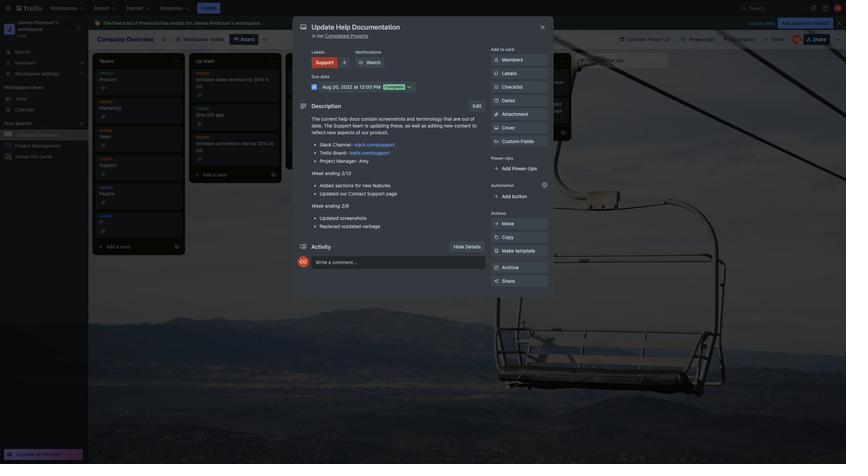 Task type: vqa. For each thing, say whether or not it's contained in the screenshot.


Task type: describe. For each thing, give the bounding box(es) containing it.
attachment button
[[491, 109, 548, 120]]

your boards
[[4, 120, 32, 126]]

notifications
[[356, 50, 381, 55]]

nov 24, 2022
[[301, 143, 327, 148]]

current
[[321, 116, 337, 122]]

workspace navigation collapse icon image
[[74, 24, 84, 34]]

create from template… image for increase conversion rate by 20% by q3
[[271, 172, 276, 178]]

add a card up custom
[[493, 130, 517, 135]]

20, for mar 20, 2022
[[406, 86, 412, 91]]

ups inside button
[[706, 36, 715, 42]]

board link
[[229, 34, 258, 45]]

0 vertical spatial in
[[312, 33, 316, 39]]

table link
[[15, 96, 84, 102]]

Nov 24, 2022 checkbox
[[293, 142, 329, 150]]

1 vertical spatial company overview
[[15, 132, 58, 138]]

documentation
[[418, 134, 452, 139]]

hide details link
[[450, 242, 485, 252]]

1 horizontal spatial the
[[312, 116, 320, 122]]

marketing for marketing
[[99, 101, 119, 106]]

create from template… image for analytics data 'add a card' button
[[367, 159, 373, 164]]

increase sales revenue by 30% in q3 link
[[196, 76, 275, 90]]

calendar for calendar
[[15, 107, 35, 113]]

2022 for nov 24, 2022
[[317, 143, 327, 148]]

support inside the current help docs contain screenshots and terminology that are out of date. the support team is updating these, as well as adding new content to reflect new aspects of our product.
[[334, 123, 351, 129]]

mar for mar 23, 2022
[[397, 114, 405, 119]]

company inside company overview text field
[[97, 36, 125, 43]]

design!
[[486, 115, 502, 120]]

content
[[454, 123, 471, 129]]

power-ups button
[[676, 34, 719, 45]]

create from template… image for sales
[[174, 244, 180, 250]]

support support
[[99, 158, 117, 168]]

amy
[[359, 158, 369, 164]]

Oct 18, 2022 checkbox
[[293, 84, 328, 93]]

1 horizontal spatial share button
[[804, 34, 830, 45]]

.
[[260, 20, 262, 26]]

add board image
[[79, 121, 84, 126]]

product product
[[99, 72, 117, 82]]

sm image for checklist
[[493, 84, 500, 90]]

2 horizontal spatial of
[[470, 116, 475, 122]]

explore plans
[[749, 21, 775, 26]]

virtual pet game
[[15, 154, 52, 160]]

sm image for cover
[[493, 125, 500, 131]]

projects
[[350, 33, 368, 39]]

support inside support update help documentation
[[389, 129, 405, 134]]

create
[[201, 5, 216, 11]]

to for lauren
[[500, 101, 504, 107]]

mark due date as complete image
[[312, 84, 317, 90]]

contact
[[349, 191, 366, 197]]

calendar link
[[15, 106, 84, 113]]

screenshots inside the current help docs contain screenshots and terminology that are out of date. the support team is updating these, as well as adding new content to reflect new aspects of our product.
[[379, 116, 406, 122]]

0 horizontal spatial automation
[[491, 183, 514, 188]]

1 horizontal spatial peterson's
[[210, 20, 234, 26]]

engineering
[[312, 77, 338, 82]]

slack
[[320, 142, 332, 148]]

pm
[[374, 84, 381, 90]]

2/13
[[342, 170, 351, 176]]

1 horizontal spatial members
[[502, 57, 523, 63]]

new inside bravo to lauren for taking the lead and finishing the new landing page design!
[[524, 108, 533, 114]]

trello.com/support link
[[350, 150, 390, 156]]

oct for brand
[[301, 114, 308, 119]]

Mar 23, 2022 checkbox
[[389, 113, 425, 121]]

oct for engineering
[[301, 86, 308, 91]]

automation button
[[720, 34, 760, 45]]

manager-
[[337, 158, 358, 164]]

0 vertical spatial list
[[317, 33, 324, 39]]

workspace views
[[4, 84, 44, 90]]

completed
[[325, 33, 349, 39]]

at
[[354, 84, 358, 90]]

2022 for aug 20, 2022 at 12:00 pm
[[341, 84, 353, 90]]

another
[[598, 57, 616, 63]]

filters
[[771, 36, 785, 42]]

nov
[[301, 143, 308, 148]]

0 vertical spatial share
[[813, 36, 826, 42]]

0 horizontal spatial share
[[502, 278, 515, 284]]

in inside sales increase sales revenue by 30% in q3
[[265, 77, 269, 82]]

20%
[[258, 141, 268, 146]]

sm image for members
[[493, 56, 500, 63]]

analytics
[[293, 134, 313, 139]]

your boards with 3 items element
[[4, 119, 69, 128]]

card up tom
[[506, 47, 514, 52]]

0 horizontal spatial overview
[[37, 132, 58, 138]]

bravo for and
[[486, 101, 498, 107]]

data
[[314, 134, 324, 139]]

to for premium
[[36, 452, 40, 458]]

for inside bravo to tom for answering the most customer support emails ever received in one day!
[[516, 72, 522, 78]]

bravo for customer
[[486, 72, 498, 78]]

1 horizontal spatial workspace
[[235, 20, 260, 26]]

Search field
[[747, 3, 807, 13]]

support link
[[99, 162, 178, 169]]

0 horizontal spatial members link
[[0, 57, 88, 68]]

our inside added sections for new features updated our contact support page
[[340, 191, 347, 197]]

revenue
[[228, 77, 246, 82]]

update help documentation link
[[389, 133, 468, 140]]

a for analytics data
[[310, 158, 312, 164]]

marketing for increase
[[196, 136, 216, 141]]

custom fields button
[[491, 138, 548, 145]]

well
[[412, 123, 420, 129]]

board-
[[333, 150, 348, 156]]

add a card for sales
[[106, 244, 130, 250]]

visible
[[210, 36, 224, 42]]

taking
[[529, 101, 543, 107]]

1 horizontal spatial christina overa (christinaovera) image
[[834, 4, 842, 12]]

color: green, title: "product" element for product
[[99, 72, 115, 77]]

terminology
[[416, 116, 442, 122]]

make template
[[502, 248, 535, 254]]

and inside the current help docs contain screenshots and terminology that are out of date. the support team is updating these, as well as adding new content to reflect new aspects of our product.
[[407, 116, 415, 122]]

power- inside button
[[690, 36, 706, 42]]

edit
[[473, 103, 482, 109]]

boards link
[[0, 47, 88, 57]]

12:00
[[360, 84, 372, 90]]

cover
[[502, 125, 515, 131]]

people inside the people people
[[99, 186, 113, 192]]

add a card for increase conversion rate by 20% by q3
[[203, 172, 227, 178]]

upgrade
[[16, 452, 35, 458]]

customize views image
[[262, 36, 269, 43]]

game
[[39, 154, 52, 160]]

20, for aug 20, 2022 at 12:00 pm
[[333, 84, 340, 90]]

adding
[[428, 123, 443, 129]]

sales increase sales revenue by 30% in q3
[[196, 72, 269, 89]]

banner containing 👋
[[88, 16, 846, 30]]

in inside bravo to tom for answering the most customer support emails ever received in one day!
[[506, 86, 510, 92]]

card for increase sales revenue by 30% in q3
[[217, 172, 227, 178]]

power-ups inside power-ups button
[[690, 36, 715, 42]]

date.
[[312, 123, 323, 129]]

new down that
[[444, 123, 453, 129]]

workspace for workspace visible
[[183, 36, 208, 42]]

dates
[[502, 98, 515, 103]]

added sections for new features updated our contact support page
[[320, 183, 397, 197]]

pet
[[30, 154, 38, 160]]

Write a comment text field
[[312, 257, 486, 269]]

support inside bravo to tom for answering the most customer support emails ever received in one day!
[[521, 79, 538, 85]]

marketing inside product marketing brand guidelines
[[308, 101, 327, 106]]

q3 for increase sales revenue by 30% in q3
[[196, 83, 203, 89]]

sales up support support on the top of page
[[99, 134, 111, 139]]

2022 for aug 20, 2022
[[413, 143, 423, 148]]

increase conversion rate by 20% by q3 link
[[196, 140, 275, 154]]

outdated
[[341, 224, 361, 229]]

card up custom
[[507, 130, 517, 135]]

a for increase conversion rate by 20% by q3
[[213, 172, 216, 178]]

0 vertical spatial color: red, title: "support" element
[[312, 57, 338, 68]]

make template link
[[491, 246, 548, 257]]

color: yellow, title: "marketing" element for increase conversion rate by 20% by q3
[[196, 136, 216, 141]]

out
[[462, 116, 469, 122]]

company overview inside text field
[[97, 36, 154, 43]]

free
[[113, 20, 122, 26]]

attachment
[[502, 111, 528, 117]]

sm image for move
[[493, 220, 500, 227]]

mar 23, 2022
[[397, 114, 423, 119]]

marketing up sales sales
[[99, 105, 121, 111]]

product.
[[370, 130, 389, 135]]

week for week ending 2/6
[[312, 203, 324, 209]]

the for taking
[[544, 101, 551, 107]]

new inside added sections for new features updated our contact support page
[[363, 183, 372, 188]]

0 horizontal spatial ups
[[505, 156, 513, 161]]

1 vertical spatial share button
[[491, 276, 548, 287]]

management
[[32, 143, 61, 149]]

explore
[[749, 21, 764, 26]]

1 vertical spatial christina overa (christinaovera) image
[[792, 35, 802, 44]]

ending for 2/13
[[325, 170, 340, 176]]

color: blue, title: "it" element for develop
[[293, 72, 306, 77]]

1 horizontal spatial ups
[[528, 166, 537, 171]]

watch button
[[356, 57, 385, 68]]

updated inside added sections for new features updated our contact support page
[[320, 191, 339, 197]]

updated inside updated screenshots replaced outdated verbage
[[320, 215, 339, 221]]

our inside the current help docs contain screenshots and terminology that are out of date. the support team is updating these, as well as adding new content to reflect new aspects of our product.
[[362, 130, 369, 135]]

brand guidelines link
[[293, 105, 372, 112]]

christina overa (christinaovera) image
[[298, 257, 309, 267]]

Mark due date as complete checkbox
[[312, 84, 317, 90]]

open information menu image
[[823, 5, 829, 12]]

calendar for calendar power-up
[[627, 36, 647, 42]]

method
[[813, 20, 829, 26]]

2/6
[[342, 203, 349, 209]]

sm image for make template
[[493, 248, 500, 254]]

upgrade to premium
[[16, 452, 61, 458]]

1 horizontal spatial members link
[[491, 54, 548, 65]]

workspace for workspace views
[[4, 84, 29, 90]]

aug 20, 2022
[[397, 143, 423, 148]]

analytics data link
[[293, 133, 372, 140]]

dates button
[[491, 95, 548, 106]]

james peterson's workspace free
[[18, 19, 60, 38]]

week for week ending 2/13
[[312, 170, 324, 176]]

brand
[[293, 105, 306, 111]]

support up color: purple, title: "people" element
[[99, 162, 117, 168]]

sm image for labels
[[493, 70, 500, 77]]

a for sales
[[116, 244, 119, 250]]

0 horizontal spatial labels
[[312, 50, 325, 55]]

2 horizontal spatial the
[[324, 123, 332, 129]]

color: red, title: "support" element for support
[[99, 158, 115, 163]]

ending for 2/6
[[325, 203, 340, 209]]

aug for aug 20, 2022 at 12:00 pm
[[323, 84, 331, 90]]

new right reflect
[[327, 130, 336, 135]]

peterson's inside james peterson's workspace free
[[34, 19, 58, 25]]

2 vertical spatial the
[[515, 108, 522, 114]]

emails
[[540, 79, 554, 85]]

add another list button
[[576, 53, 668, 68]]

table
[[15, 96, 27, 102]]

workspace visible button
[[171, 34, 228, 45]]

increase for increase sales revenue by 30% in q3
[[196, 77, 215, 82]]

20, for aug 20, 2022
[[406, 143, 412, 148]]

answering
[[523, 72, 546, 78]]

24,
[[309, 143, 316, 148]]

support inside support support
[[99, 158, 115, 163]]

add a card button up custom fields
[[482, 127, 558, 138]]



Task type: locate. For each thing, give the bounding box(es) containing it.
add another list
[[588, 57, 624, 63]]

card down trello
[[314, 158, 324, 164]]

checklist
[[502, 84, 523, 90]]

aug inside option
[[397, 143, 405, 148]]

2 q3 from the top
[[196, 147, 203, 153]]

1 horizontal spatial aug
[[397, 143, 405, 148]]

product for ship ios app
[[196, 108, 212, 113]]

1 horizontal spatial as
[[422, 123, 427, 129]]

1 vertical spatial color: green, title: "product" element
[[293, 101, 308, 106]]

1 vertical spatial ending
[[325, 203, 340, 209]]

sm image left watch in the top of the page
[[358, 59, 365, 66]]

add a card button for sales
[[95, 242, 171, 252]]

add a card down the it link
[[106, 244, 130, 250]]

1 horizontal spatial in
[[312, 33, 316, 39]]

mar
[[397, 86, 405, 91], [397, 114, 405, 119]]

0 horizontal spatial members
[[15, 60, 36, 66]]

1 people from the top
[[99, 186, 113, 192]]

1 vertical spatial the
[[544, 101, 551, 107]]

christina overa (christinaovera) image
[[834, 4, 842, 12], [792, 35, 802, 44]]

0 horizontal spatial aug
[[323, 84, 331, 90]]

it it
[[99, 215, 104, 225]]

overview inside text field
[[127, 36, 154, 43]]

ups down the fields
[[528, 166, 537, 171]]

None text field
[[308, 21, 533, 33]]

by inside sales increase sales revenue by 30% in q3
[[247, 77, 253, 82]]

sm image inside cover link
[[493, 125, 500, 131]]

0 vertical spatial overview
[[127, 36, 154, 43]]

2 ending from the top
[[325, 203, 340, 209]]

features
[[373, 183, 391, 188]]

color: blue, title: "it" element left due on the left of page
[[293, 72, 306, 77]]

mar inside 'option'
[[397, 114, 405, 119]]

sm image up most on the top of the page
[[493, 70, 500, 77]]

2022 for oct 17, 2022
[[315, 114, 325, 119]]

product for product
[[99, 72, 115, 77]]

2022 inside 'option'
[[413, 114, 423, 119]]

2 horizontal spatial in
[[506, 86, 510, 92]]

1 vertical spatial mar
[[397, 114, 405, 119]]

support
[[316, 60, 334, 65], [521, 79, 538, 85], [334, 123, 351, 129], [389, 129, 405, 134], [99, 158, 115, 163], [99, 162, 117, 168], [367, 191, 385, 197]]

sales sales
[[99, 129, 111, 139]]

color: purple, title: "people" element
[[99, 186, 113, 192]]

add a card button down the it link
[[95, 242, 171, 252]]

0 horizontal spatial page
[[386, 191, 397, 197]]

1 vertical spatial in
[[265, 77, 269, 82]]

sm image for copy
[[493, 234, 500, 241]]

0 horizontal spatial list
[[317, 33, 324, 39]]

2022 right 17,
[[315, 114, 325, 119]]

in
[[312, 33, 316, 39], [265, 77, 269, 82], [506, 86, 510, 92]]

to inside bravo to tom for answering the most customer support emails ever received in one day!
[[500, 72, 504, 78]]

1 horizontal spatial labels
[[502, 70, 517, 76]]

color: green, title: "product" element left app
[[196, 108, 212, 113]]

in down customer
[[506, 86, 510, 92]]

20, inside "option"
[[406, 86, 412, 91]]

marketing down product product
[[99, 101, 119, 106]]

0 vertical spatial premium
[[139, 20, 160, 26]]

0 vertical spatial share button
[[804, 34, 830, 45]]

oct left 17,
[[301, 114, 308, 119]]

people link
[[99, 191, 178, 197]]

sales for sales
[[99, 129, 110, 134]]

company
[[97, 36, 125, 43], [15, 132, 36, 138]]

wave image
[[94, 20, 100, 26]]

1 as from the left
[[405, 123, 410, 129]]

1 horizontal spatial our
[[362, 130, 369, 135]]

most
[[486, 79, 497, 85]]

move
[[502, 221, 514, 227]]

the up date.
[[312, 116, 320, 122]]

0 horizontal spatial share button
[[491, 276, 548, 287]]

0 vertical spatial updated
[[320, 191, 339, 197]]

2 vertical spatial of
[[356, 130, 360, 135]]

color: yellow, title: "marketing" element up nov
[[293, 129, 312, 134]]

q3 for increase conversion rate by 20% by q3
[[196, 147, 203, 153]]

Mar 20, 2022 checkbox
[[389, 84, 425, 93]]

by left 30%
[[247, 77, 253, 82]]

sm image inside members link
[[493, 56, 500, 63]]

date
[[321, 74, 330, 79]]

color: yellow, title: "marketing" element down product product
[[99, 101, 119, 106]]

2 vertical spatial in
[[506, 86, 510, 92]]

people down support support on the top of page
[[99, 186, 113, 192]]

people up it it
[[99, 191, 114, 197]]

for right ended
[[186, 20, 192, 26]]

tom
[[505, 72, 515, 78]]

sm image left make at the right bottom of the page
[[493, 248, 500, 254]]

for right tom
[[516, 72, 522, 78]]

add a card button for analytics data
[[288, 156, 365, 167]]

aug for aug 20, 2022
[[397, 143, 405, 148]]

for inside added sections for new features updated our contact support page
[[355, 183, 361, 188]]

marketing inside marketing marketing
[[99, 101, 119, 106]]

one
[[511, 86, 519, 92]]

increase
[[196, 77, 215, 82], [196, 141, 215, 146]]

q3 inside marketing increase conversion rate by 20% by q3
[[196, 147, 203, 153]]

0 vertical spatial the
[[547, 72, 554, 78]]

1 updated from the top
[[320, 191, 339, 197]]

sales inside sales sales
[[99, 129, 110, 134]]

page inside bravo to lauren for taking the lead and finishing the new landing page design!
[[551, 108, 562, 114]]

copy
[[502, 234, 514, 240]]

of down team
[[356, 130, 360, 135]]

due
[[312, 74, 320, 79]]

workspace visible
[[183, 36, 224, 42]]

to right the "content" at the top of page
[[473, 123, 477, 129]]

a
[[503, 130, 506, 135], [310, 158, 312, 164], [213, 172, 216, 178], [116, 244, 119, 250]]

0 horizontal spatial christina overa (christinaovera) image
[[792, 35, 802, 44]]

2 increase from the top
[[196, 141, 215, 146]]

project up virtual
[[15, 143, 31, 149]]

and inside bravo to lauren for taking the lead and finishing the new landing page design!
[[486, 108, 494, 114]]

website redesign
[[389, 77, 429, 82]]

20, inside option
[[406, 143, 412, 148]]

23,
[[406, 114, 412, 119]]

0 vertical spatial color: green, title: "product" element
[[99, 72, 115, 77]]

color: orange, title: "sales" element for sales
[[99, 129, 113, 134]]

in right 30%
[[265, 77, 269, 82]]

0 horizontal spatial create from template… image
[[367, 159, 373, 164]]

marketing up oct 17, 2022
[[308, 101, 327, 106]]

ever
[[555, 79, 565, 85]]

marketing increase conversion rate by 20% by q3
[[196, 136, 274, 153]]

color: orange, title: "sales" element for increase
[[196, 72, 210, 77]]

1 horizontal spatial of
[[356, 130, 360, 135]]

1 horizontal spatial color: orange, title: "sales" element
[[196, 72, 210, 77]]

page down features
[[386, 191, 397, 197]]

by for 20%
[[251, 141, 256, 146]]

0 vertical spatial power-ups
[[690, 36, 715, 42]]

to for card
[[500, 47, 504, 52]]

sm image
[[493, 220, 500, 227], [493, 264, 500, 271]]

0 vertical spatial bravo
[[486, 72, 498, 78]]

create from template… image
[[561, 130, 566, 135], [367, 159, 373, 164]]

add payment method button
[[778, 18, 834, 29]]

0 horizontal spatial color: orange, title: "sales" element
[[99, 129, 113, 134]]

2 vertical spatial color: green, title: "product" element
[[196, 108, 212, 113]]

30%
[[254, 77, 264, 82]]

custom fields
[[502, 138, 534, 144]]

the inside bravo to tom for answering the most customer support emails ever received in one day!
[[547, 72, 554, 78]]

are
[[454, 116, 461, 122]]

template
[[515, 248, 535, 254]]

company inside company overview link
[[15, 132, 36, 138]]

add a card for analytics data
[[299, 158, 324, 164]]

marketing for analytics
[[293, 129, 312, 134]]

day!
[[520, 86, 530, 92]]

christina overa (christinaovera) image right open information menu image
[[834, 4, 842, 12]]

1 vertical spatial of
[[470, 116, 475, 122]]

sm image down add to card
[[493, 56, 500, 63]]

add a card button
[[482, 127, 558, 138], [288, 156, 365, 167], [192, 169, 268, 180], [95, 242, 171, 252]]

2022 inside option
[[413, 143, 423, 148]]

watch
[[367, 60, 381, 65]]

create from template… image
[[271, 172, 276, 178], [174, 244, 180, 250]]

help
[[339, 116, 348, 122]]

0 horizontal spatial screenshots
[[340, 215, 367, 221]]

sm image left "archive"
[[493, 264, 500, 271]]

sm image
[[493, 56, 500, 63], [358, 59, 365, 66], [493, 70, 500, 77], [493, 84, 500, 90], [493, 125, 500, 131], [493, 234, 500, 241], [493, 248, 500, 254]]

1 vertical spatial our
[[340, 191, 347, 197]]

add a card down conversion
[[203, 172, 227, 178]]

banner
[[88, 16, 846, 30]]

1 horizontal spatial screenshots
[[379, 116, 406, 122]]

ended
[[170, 20, 184, 26]]

our down sections
[[340, 191, 347, 197]]

updated up replaced
[[320, 215, 339, 221]]

bravo inside bravo to lauren for taking the lead and finishing the new landing page design!
[[486, 101, 498, 107]]

1 horizontal spatial overview
[[127, 36, 154, 43]]

conversion
[[216, 141, 240, 146]]

2 oct from the top
[[301, 114, 308, 119]]

search image
[[742, 5, 747, 11]]

0 vertical spatial aug
[[323, 84, 331, 90]]

Aug 20, 2022 checkbox
[[389, 142, 425, 150]]

trello
[[320, 150, 332, 156]]

0 vertical spatial create from template… image
[[561, 130, 566, 135]]

screenshots inside updated screenshots replaced outdated verbage
[[340, 215, 367, 221]]

bravo up most on the top of the page
[[486, 72, 498, 78]]

Oct 17, 2022 checkbox
[[293, 113, 327, 121]]

0 horizontal spatial color: red, title: "support" element
[[99, 158, 115, 163]]

1 vertical spatial color: red, title: "support" element
[[389, 129, 405, 134]]

0 horizontal spatial company overview
[[15, 132, 58, 138]]

support down these,
[[389, 129, 405, 134]]

sm image left "copy"
[[493, 234, 500, 241]]

slack channel- slack.com/support trello board- trello.com/support project manager- amy
[[320, 142, 395, 164]]

automation inside button
[[730, 36, 756, 42]]

ups up the 'add power-ups' at the top of page
[[505, 156, 513, 161]]

show menu image
[[834, 36, 841, 43]]

the down lauren at top right
[[515, 108, 522, 114]]

card down increase conversion rate by 20% by q3 link at the left top
[[217, 172, 227, 178]]

develop
[[293, 77, 310, 82]]

aspects
[[337, 130, 355, 135]]

2022 for mar 20, 2022
[[413, 86, 423, 91]]

color: blue, title: "it" element
[[293, 72, 306, 77], [99, 215, 113, 220]]

2022 inside "option"
[[413, 86, 423, 91]]

2 bravo from the top
[[486, 101, 498, 107]]

2 as from the left
[[422, 123, 427, 129]]

add a card
[[493, 130, 517, 135], [299, 158, 324, 164], [203, 172, 227, 178], [106, 244, 130, 250]]

list left completed
[[317, 33, 324, 39]]

oct left 18, on the left top
[[301, 86, 308, 91]]

support down help
[[334, 123, 351, 129]]

color: green, title: "product" element up "oct 17, 2022" checkbox at the top left of page
[[293, 101, 308, 106]]

1 vertical spatial the
[[312, 116, 320, 122]]

2022 down help on the left of page
[[413, 143, 423, 148]]

rate
[[241, 141, 250, 146]]

project management link
[[15, 143, 84, 149]]

j
[[8, 25, 11, 33]]

new down taking
[[524, 108, 533, 114]]

1 horizontal spatial create from template… image
[[561, 130, 566, 135]]

workspace inside james peterson's workspace free
[[18, 26, 43, 32]]

1 week from the top
[[312, 170, 324, 176]]

archive link
[[491, 262, 548, 273]]

0 vertical spatial our
[[362, 130, 369, 135]]

trial
[[123, 20, 132, 26]]

sm image inside copy link
[[493, 234, 500, 241]]

2022 for mar 23, 2022
[[413, 114, 423, 119]]

as left well
[[405, 123, 410, 129]]

color: green, title: "product" element
[[99, 72, 115, 77], [293, 101, 308, 106], [196, 108, 212, 113]]

filters button
[[761, 34, 787, 45]]

plans
[[765, 21, 775, 26]]

1 vertical spatial list
[[617, 57, 624, 63]]

2 updated from the top
[[320, 215, 339, 221]]

up
[[664, 36, 670, 42]]

1 vertical spatial color: blue, title: "it" element
[[99, 215, 113, 220]]

0 vertical spatial page
[[551, 108, 562, 114]]

1 horizontal spatial and
[[486, 108, 494, 114]]

0 horizontal spatial workspace
[[4, 84, 29, 90]]

0 vertical spatial christina overa (christinaovera) image
[[834, 4, 842, 12]]

premium inside upgrade to premium link
[[42, 452, 61, 458]]

the
[[547, 72, 554, 78], [544, 101, 551, 107], [515, 108, 522, 114]]

1 vertical spatial and
[[407, 116, 415, 122]]

oct inside checkbox
[[301, 114, 308, 119]]

contain
[[361, 116, 377, 122]]

2 people from the top
[[99, 191, 114, 197]]

views
[[31, 84, 44, 90]]

sales inside sales increase sales revenue by 30% in q3
[[196, 72, 207, 77]]

color: yellow, title: "marketing" element for analytics data
[[293, 129, 312, 134]]

calendar power-up
[[627, 36, 670, 42]]

color: red, title: "support" element
[[312, 57, 338, 68], [389, 129, 405, 134], [99, 158, 115, 163]]

0 vertical spatial screenshots
[[379, 116, 406, 122]]

add button button
[[491, 191, 548, 202]]

👋 the free trial of premium has ended for james peterson's workspace .
[[94, 20, 262, 26]]

1 vertical spatial screenshots
[[340, 215, 367, 221]]

sm image down actions
[[493, 220, 500, 227]]

card for product
[[120, 244, 130, 250]]

add a card button down increase conversion rate by 20% by q3 link at the left top
[[192, 169, 268, 180]]

1 vertical spatial bravo
[[486, 101, 498, 107]]

1 horizontal spatial automation
[[730, 36, 756, 42]]

and up design!
[[486, 108, 494, 114]]

marketing inside marketing analytics data
[[293, 129, 312, 134]]

marketing inside marketing increase conversion rate by 20% by q3
[[196, 136, 216, 141]]

1 horizontal spatial project
[[320, 158, 335, 164]]

0 vertical spatial ending
[[325, 170, 340, 176]]

1 horizontal spatial color: green, title: "product" element
[[196, 108, 212, 113]]

marketing
[[99, 101, 119, 106], [308, 101, 327, 106], [99, 105, 121, 111], [293, 129, 312, 134], [196, 136, 216, 141]]

color: red, title: "support" element for update
[[389, 129, 405, 134]]

product for brand guidelines
[[293, 101, 308, 106]]

to
[[500, 47, 504, 52], [500, 72, 504, 78], [500, 101, 504, 107], [473, 123, 477, 129], [36, 452, 40, 458]]

the right 👋
[[103, 20, 111, 26]]

2022 up well
[[413, 114, 423, 119]]

1 vertical spatial week
[[312, 203, 324, 209]]

the up landing
[[544, 101, 551, 107]]

add inside 'button'
[[502, 194, 511, 199]]

card for develop engineering blog
[[314, 158, 324, 164]]

sm image left checklist
[[493, 84, 500, 90]]

add power-ups link
[[491, 163, 548, 174]]

for
[[186, 20, 192, 26], [516, 72, 522, 78], [522, 101, 528, 107], [355, 183, 361, 188]]

james up workspace visible button
[[193, 20, 208, 26]]

color: green, title: "product" element up marketing marketing
[[99, 72, 115, 77]]

due date
[[312, 74, 330, 79]]

fields
[[521, 138, 534, 144]]

updated screenshots replaced outdated verbage
[[320, 215, 380, 229]]

it inside it it
[[99, 215, 103, 220]]

premium inside banner
[[139, 20, 160, 26]]

product inside product ship ios app
[[196, 108, 212, 113]]

sales
[[196, 72, 207, 77], [99, 129, 110, 134], [99, 134, 111, 139]]

star or unstar board image
[[162, 37, 167, 42]]

members link up labels link
[[491, 54, 548, 65]]

peterson's up visible
[[210, 20, 234, 26]]

explore plans button
[[749, 19, 775, 28]]

add a card button for increase conversion rate by 20% by q3
[[192, 169, 268, 180]]

ending up added on the left top
[[325, 170, 340, 176]]

sm image inside make template link
[[493, 248, 500, 254]]

1 ending from the top
[[325, 170, 340, 176]]

sm image down design!
[[493, 125, 500, 131]]

members link down boards
[[0, 57, 88, 68]]

0 horizontal spatial peterson's
[[34, 19, 58, 25]]

2022 inside checkbox
[[316, 86, 326, 91]]

updated
[[320, 191, 339, 197], [320, 215, 339, 221]]

updated down added on the left top
[[320, 191, 339, 197]]

sm image for archive
[[493, 264, 500, 271]]

company overview up project management
[[15, 132, 58, 138]]

color: yellow, title: "marketing" element for marketing
[[99, 101, 119, 106]]

the up "emails"
[[547, 72, 554, 78]]

sm image inside checklist link
[[493, 84, 500, 90]]

color: red, title: "support" element up the date
[[312, 57, 338, 68]]

2022 for oct 18, 2022
[[316, 86, 326, 91]]

1 bravo from the top
[[486, 72, 498, 78]]

screenshots up outdated
[[340, 215, 367, 221]]

card
[[506, 47, 514, 52], [507, 130, 517, 135], [314, 158, 324, 164], [217, 172, 227, 178], [120, 244, 130, 250]]

sales left sales
[[196, 72, 207, 77]]

members down boards
[[15, 60, 36, 66]]

workspace inside button
[[183, 36, 208, 42]]

free
[[18, 33, 26, 38]]

0 horizontal spatial james
[[18, 19, 33, 25]]

1 horizontal spatial calendar
[[627, 36, 647, 42]]

1 horizontal spatial james
[[193, 20, 208, 26]]

color: orange, title: "sales" element down marketing marketing
[[99, 129, 113, 134]]

james inside james peterson's workspace free
[[18, 19, 33, 25]]

it for develop
[[293, 72, 296, 77]]

sm image inside labels link
[[493, 70, 500, 77]]

0 vertical spatial oct
[[301, 86, 308, 91]]

2 vertical spatial color: red, title: "support" element
[[99, 158, 115, 163]]

to inside the current help docs contain screenshots and terminology that are out of date. the support team is updating these, as well as adding new content to reflect new aspects of our product.
[[473, 123, 477, 129]]

1 vertical spatial q3
[[196, 147, 203, 153]]

add power-ups
[[502, 166, 537, 171]]

it for it
[[99, 215, 103, 220]]

product inside product product
[[99, 72, 115, 77]]

sales link
[[99, 133, 178, 140]]

0 notifications image
[[810, 4, 818, 12]]

blog
[[339, 77, 349, 82]]

christina overa (christinaovera) image down payment
[[792, 35, 802, 44]]

1 vertical spatial aug
[[397, 143, 405, 148]]

color: yellow, title: "marketing" element left conversion
[[196, 136, 216, 141]]

share down "archive"
[[502, 278, 515, 284]]

color: orange, title: "sales" element
[[196, 72, 210, 77], [99, 129, 113, 134]]

list
[[317, 33, 324, 39], [617, 57, 624, 63]]

for inside bravo to lauren for taking the lead and finishing the new landing page design!
[[522, 101, 528, 107]]

1 horizontal spatial color: red, title: "support" element
[[312, 57, 338, 68]]

add a card button up the week ending 2/13
[[288, 156, 365, 167]]

company down free
[[97, 36, 125, 43]]

the down current
[[324, 123, 332, 129]]

increase inside marketing increase conversion rate by 20% by q3
[[196, 141, 215, 146]]

by right the 20%
[[269, 141, 274, 146]]

the for answering
[[547, 72, 554, 78]]

0 vertical spatial q3
[[196, 83, 203, 89]]

people people
[[99, 186, 114, 197]]

sm image inside watch button
[[358, 59, 365, 66]]

0 vertical spatial project
[[15, 143, 31, 149]]

these,
[[391, 123, 404, 129]]

bravo inside bravo to tom for answering the most customer support emails ever received in one day!
[[486, 72, 498, 78]]

support up day!
[[521, 79, 538, 85]]

trello.com/support
[[350, 150, 390, 156]]

oct inside checkbox
[[301, 86, 308, 91]]

increase inside sales increase sales revenue by 30% in q3
[[196, 77, 215, 82]]

create from template… image down trello.com/support
[[367, 159, 373, 164]]

q3 inside sales increase sales revenue by 30% in q3
[[196, 83, 203, 89]]

0 vertical spatial ups
[[706, 36, 715, 42]]

share down method
[[813, 36, 826, 42]]

color: yellow, title: "marketing" element
[[99, 101, 119, 106], [308, 101, 327, 106], [293, 129, 312, 134], [196, 136, 216, 141]]

list inside "add another list" button
[[617, 57, 624, 63]]

1 vertical spatial automation
[[491, 183, 514, 188]]

automation down explore
[[730, 36, 756, 42]]

product inside product marketing brand guidelines
[[293, 101, 308, 106]]

color: yellow, title: "marketing" element up oct 17, 2022
[[308, 101, 327, 106]]

page inside added sections for new features updated our contact support page
[[386, 191, 397, 197]]

1 oct from the top
[[301, 86, 308, 91]]

james up free
[[18, 19, 33, 25]]

primary element
[[0, 0, 846, 16]]

increase for increase conversion rate by 20% by q3
[[196, 141, 215, 146]]

0 horizontal spatial calendar
[[15, 107, 35, 113]]

0 vertical spatial the
[[103, 20, 111, 26]]

1 vertical spatial power-ups
[[491, 156, 513, 161]]

share button down method
[[804, 34, 830, 45]]

2 horizontal spatial color: green, title: "product" element
[[293, 101, 308, 106]]

channel-
[[333, 142, 353, 148]]

sales for increase
[[196, 72, 207, 77]]

hide details
[[454, 244, 481, 250]]

Board name text field
[[94, 34, 157, 45]]

card down the it link
[[120, 244, 130, 250]]

marketing link
[[99, 105, 178, 112]]

mar inside "option"
[[397, 86, 405, 91]]

peterson's up "boards" link
[[34, 19, 58, 25]]

1 vertical spatial premium
[[42, 452, 61, 458]]

support up the date
[[316, 60, 334, 65]]

support inside added sections for new features updated our contact support page
[[367, 191, 385, 197]]

1 horizontal spatial create from template… image
[[271, 172, 276, 178]]

1 sm image from the top
[[493, 220, 500, 227]]

0 horizontal spatial as
[[405, 123, 410, 129]]

project inside slack channel- slack.com/support trello board- trello.com/support project manager- amy
[[320, 158, 335, 164]]

premium right the upgrade
[[42, 452, 61, 458]]

by for 30%
[[247, 77, 253, 82]]

the inside banner
[[103, 20, 111, 26]]

0 horizontal spatial create from template… image
[[174, 244, 180, 250]]

to for tom
[[500, 72, 504, 78]]

hide
[[454, 244, 464, 250]]

color: green, title: "product" element for ship ios app
[[196, 108, 212, 113]]

0 horizontal spatial power-ups
[[491, 156, 513, 161]]

it develop engineering blog
[[293, 72, 349, 82]]

sm image inside move link
[[493, 220, 500, 227]]

2 sm image from the top
[[493, 264, 500, 271]]

1 q3 from the top
[[196, 83, 203, 89]]

to inside bravo to lauren for taking the lead and finishing the new landing page design!
[[500, 101, 504, 107]]

it inside it develop engineering blog
[[293, 72, 296, 77]]

members link
[[491, 54, 548, 65], [0, 57, 88, 68]]

oct
[[301, 86, 308, 91], [301, 114, 308, 119]]

sales down marketing marketing
[[99, 129, 110, 134]]

2 week from the top
[[312, 203, 324, 209]]

mar down website
[[397, 86, 405, 91]]

company down boards
[[15, 132, 36, 138]]

description
[[312, 103, 341, 109]]

ios
[[207, 112, 215, 118]]

color: blue, title: "it" element for it
[[99, 215, 113, 220]]

2022 down blog
[[341, 84, 353, 90]]

aug down update
[[397, 143, 405, 148]]

0 vertical spatial color: orange, title: "sales" element
[[196, 72, 210, 77]]

0 vertical spatial of
[[133, 20, 138, 26]]

2 mar from the top
[[397, 114, 405, 119]]

finishing
[[495, 108, 514, 114]]

james inside banner
[[193, 20, 208, 26]]

j link
[[4, 24, 15, 35]]

1 vertical spatial ups
[[505, 156, 513, 161]]

2 vertical spatial the
[[324, 123, 332, 129]]

increase left conversion
[[196, 141, 215, 146]]

sm image for watch
[[358, 59, 365, 66]]

0 vertical spatial week
[[312, 170, 324, 176]]

verbage
[[363, 224, 380, 229]]

calendar down table
[[15, 107, 35, 113]]

color: red, title: "support" element down sales sales
[[99, 158, 115, 163]]

20, down develop engineering blog link
[[333, 84, 340, 90]]

add payment method
[[782, 20, 829, 26]]

create from template… image for 'add a card' button above custom fields
[[561, 130, 566, 135]]

workspace left visible
[[183, 36, 208, 42]]

1 increase from the top
[[196, 77, 215, 82]]

sm image inside archive link
[[493, 264, 500, 271]]

mar for mar 20, 2022
[[397, 86, 405, 91]]

1 mar from the top
[[397, 86, 405, 91]]

1 vertical spatial workspace
[[4, 84, 29, 90]]



